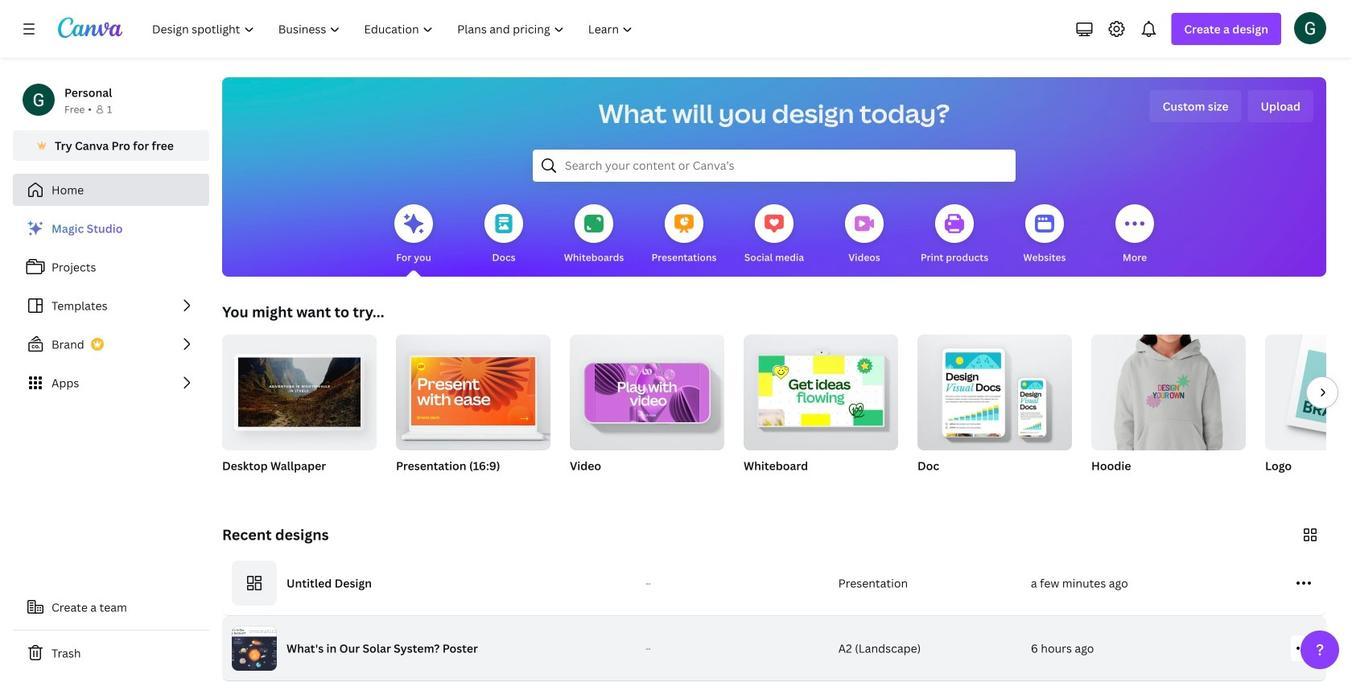 Task type: locate. For each thing, give the bounding box(es) containing it.
list
[[13, 213, 209, 399]]

greg robinson image
[[1295, 12, 1327, 44]]

top level navigation element
[[142, 13, 647, 45]]

None search field
[[533, 150, 1016, 182]]

group
[[222, 329, 377, 494], [222, 329, 377, 451], [396, 329, 551, 494], [396, 329, 551, 451], [570, 329, 725, 494], [570, 329, 725, 451], [744, 329, 899, 494], [744, 329, 899, 451], [918, 335, 1073, 494], [918, 335, 1073, 451], [1092, 335, 1247, 494], [1266, 335, 1353, 494]]



Task type: vqa. For each thing, say whether or not it's contained in the screenshot.
Search Box
yes



Task type: describe. For each thing, give the bounding box(es) containing it.
Search search field
[[565, 151, 984, 181]]



